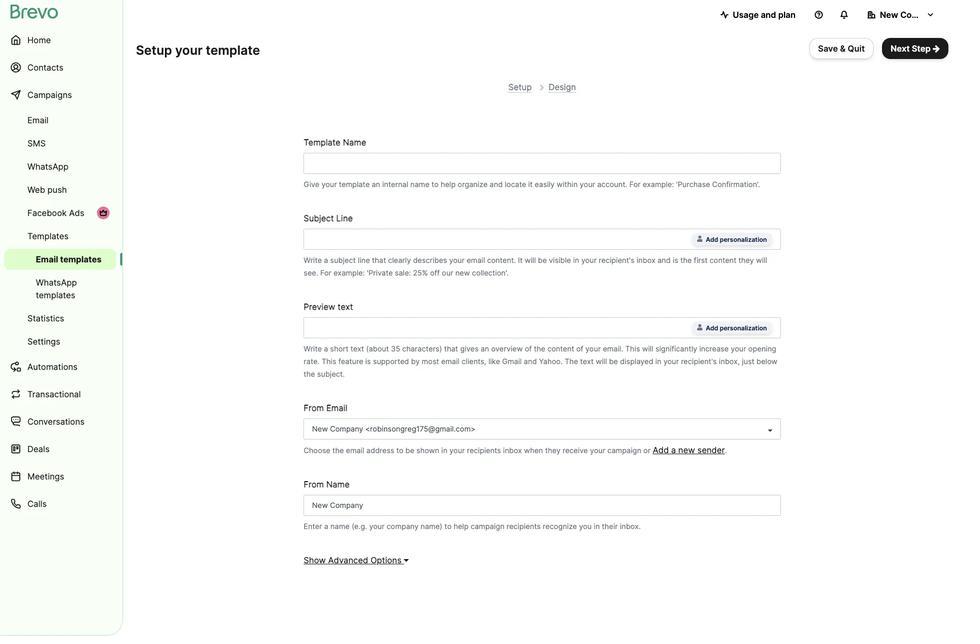 Task type: vqa. For each thing, say whether or not it's contained in the screenshot.
default
no



Task type: locate. For each thing, give the bounding box(es) containing it.
is inside write a subject line that clearly describes your email content. it will be visible in your recipient's inbox and is the first content they will see. for example: 'private sale: 25% off our new collection'.
[[673, 256, 679, 264]]

email for email
[[27, 115, 49, 125]]

of up the the
[[577, 344, 584, 353]]

0 vertical spatial template
[[206, 43, 260, 58]]

example: left 'purchase
[[643, 180, 674, 189]]

to
[[432, 180, 439, 189], [397, 446, 404, 455], [445, 522, 452, 531]]

in inside write a subject line that clearly describes your email content. it will be visible in your recipient's inbox and is the first content they will see. for example: 'private sale: 25% off our new collection'.
[[573, 256, 580, 264]]

2 vertical spatial to
[[445, 522, 452, 531]]

1 vertical spatial setup
[[509, 82, 532, 92]]

templates
[[60, 254, 102, 265], [36, 290, 75, 301]]

1 vertical spatial name
[[327, 479, 350, 490]]

2 add personalization from the top
[[706, 324, 768, 332]]

name down choose
[[327, 479, 350, 490]]

1 vertical spatial write
[[304, 344, 322, 353]]

whatsapp up the web push at the top of page
[[27, 161, 69, 172]]

1 horizontal spatial to
[[432, 180, 439, 189]]

email up sms
[[27, 115, 49, 125]]

0 horizontal spatial recipients
[[467, 446, 501, 455]]

0 horizontal spatial template
[[206, 43, 260, 58]]

and right gmail
[[524, 357, 537, 366]]

0 vertical spatial be
[[538, 256, 547, 264]]

email down subject.
[[327, 403, 348, 413]]

1 horizontal spatial they
[[739, 256, 754, 264]]

0 vertical spatial content
[[710, 256, 737, 264]]

the up yahoo.
[[534, 344, 546, 353]]

0 vertical spatial an
[[372, 180, 380, 189]]

1 vertical spatial name
[[331, 522, 350, 531]]

1 vertical spatial email
[[441, 357, 460, 366]]

campaign
[[608, 446, 642, 455], [471, 522, 505, 531]]

new left sender
[[679, 445, 695, 455]]

25%
[[413, 268, 428, 277]]

2 write from the top
[[304, 344, 322, 353]]

1 vertical spatial recipient's
[[681, 357, 717, 366]]

sale:
[[395, 268, 411, 277]]

inbox.
[[620, 522, 641, 531]]

personalization for preview text
[[720, 324, 768, 332]]

0 vertical spatial inbox
[[637, 256, 656, 264]]

be down email.
[[609, 357, 618, 366]]

None text field
[[304, 153, 781, 174]]

from down subject.
[[304, 403, 324, 413]]

0 vertical spatial from
[[304, 403, 324, 413]]

they right the first
[[739, 256, 754, 264]]

0 vertical spatial templates
[[60, 254, 102, 265]]

text right the preview
[[338, 301, 353, 312]]

1 vertical spatial recipients
[[507, 522, 541, 531]]

to inside choose the email address to be shown in your recipients inbox when they receive your campaign or add a new sender .
[[397, 446, 404, 455]]

email inside write a short text (about 35 characters) that gives an overview of the content of your email. this will significantly increase your opening rate. this feature is supported by most email clients, like gmail and yahoo. the text will be displayed in your recipient's inbox, just below the subject.
[[441, 357, 460, 366]]

subject
[[304, 213, 334, 223]]

whatsapp inside whatsapp templates link
[[36, 277, 77, 288]]

0 vertical spatial email
[[27, 115, 49, 125]]

help right the name)
[[454, 522, 469, 531]]

1 vertical spatial new
[[679, 445, 695, 455]]

0 vertical spatial new
[[456, 268, 470, 277]]

that left gives
[[444, 344, 458, 353]]

content up yahoo.
[[548, 344, 575, 353]]

0 vertical spatial add
[[706, 235, 719, 243]]

whatsapp down email templates link in the top of the page
[[36, 277, 77, 288]]

1 horizontal spatial email
[[441, 357, 460, 366]]

name right internal
[[411, 180, 430, 189]]

0 vertical spatial add personalization
[[706, 235, 768, 243]]

template name
[[304, 137, 366, 147]]

add up the first
[[706, 235, 719, 243]]

subject.
[[317, 369, 345, 378]]

1 add personalization from the top
[[706, 235, 768, 243]]

advanced
[[328, 555, 368, 566]]

0 vertical spatial name
[[411, 180, 430, 189]]

company
[[387, 522, 419, 531]]

your
[[175, 43, 203, 58], [322, 180, 337, 189], [580, 180, 596, 189], [449, 256, 465, 264], [582, 256, 597, 264], [586, 344, 601, 353], [731, 344, 747, 353], [664, 357, 679, 366], [450, 446, 465, 455], [590, 446, 606, 455], [369, 522, 385, 531]]

be left shown at the left of page
[[406, 446, 415, 455]]

1 vertical spatial email
[[36, 254, 58, 265]]

1 horizontal spatial of
[[577, 344, 584, 353]]

1 vertical spatial campaign
[[471, 522, 505, 531]]

text right the the
[[581, 357, 594, 366]]

usage and plan
[[733, 9, 796, 20]]

recipient's
[[599, 256, 635, 264], [681, 357, 717, 366]]

a inside write a short text (about 35 characters) that gives an overview of the content of your email. this will significantly increase your opening rate. this feature is supported by most email clients, like gmail and yahoo. the text will be displayed in your recipient's inbox, just below the subject.
[[324, 344, 328, 353]]

write inside write a short text (about 35 characters) that gives an overview of the content of your email. this will significantly increase your opening rate. this feature is supported by most email clients, like gmail and yahoo. the text will be displayed in your recipient's inbox, just below the subject.
[[304, 344, 322, 353]]

in right visible
[[573, 256, 580, 264]]

1 vertical spatial to
[[397, 446, 404, 455]]

0 horizontal spatial be
[[406, 446, 415, 455]]

0 vertical spatial whatsapp
[[27, 161, 69, 172]]

for right account.
[[630, 180, 641, 189]]

1 add personalization button from the top
[[692, 233, 773, 245]]

inbox inside choose the email address to be shown in your recipients inbox when they receive your campaign or add a new sender .
[[503, 446, 522, 455]]

like
[[489, 357, 500, 366]]

they inside write a subject line that clearly describes your email content. it will be visible in your recipient's inbox and is the first content they will see. for example: 'private sale: 25% off our new collection'.
[[739, 256, 754, 264]]

that
[[372, 256, 386, 264], [444, 344, 458, 353]]

2 personalization from the top
[[720, 324, 768, 332]]

in right displayed
[[656, 357, 662, 366]]

email down templates
[[36, 254, 58, 265]]

arrow right image
[[933, 44, 941, 53]]

give your template an internal name to help organize and locate it easily within your account. for example: 'purchase confirmation'.
[[304, 180, 761, 189]]

content.
[[487, 256, 516, 264]]

and inside write a subject line that clearly describes your email content. it will be visible in your recipient's inbox and is the first content they will see. for example: 'private sale: 25% off our new collection'.
[[658, 256, 671, 264]]

setup
[[136, 43, 172, 58], [509, 82, 532, 92]]

for right see.
[[320, 268, 332, 277]]

add personalization button up increase
[[692, 321, 773, 334]]

0 horizontal spatial they
[[545, 446, 561, 455]]

1 vertical spatial text
[[351, 344, 364, 353]]

0 vertical spatial to
[[432, 180, 439, 189]]

1 vertical spatial an
[[481, 344, 489, 353]]

0 horizontal spatial inbox
[[503, 446, 522, 455]]

personalization
[[720, 235, 768, 243], [720, 324, 768, 332]]

1 vertical spatial this
[[322, 357, 337, 366]]

gives
[[460, 344, 479, 353]]

an
[[372, 180, 380, 189], [481, 344, 489, 353]]

2 horizontal spatial email
[[467, 256, 485, 264]]

1 horizontal spatial campaign
[[608, 446, 642, 455]]

2 horizontal spatial be
[[609, 357, 618, 366]]

clearly
[[388, 256, 411, 264]]

name
[[343, 137, 366, 147], [327, 479, 350, 490]]

contacts link
[[4, 55, 116, 80]]

1 personalization from the top
[[720, 235, 768, 243]]

be
[[538, 256, 547, 264], [609, 357, 618, 366], [406, 446, 415, 455]]

a left subject
[[324, 256, 328, 264]]

templates link
[[4, 226, 116, 247]]

0 horizontal spatial name
[[331, 522, 350, 531]]

1 vertical spatial is
[[366, 357, 371, 366]]

0 vertical spatial setup
[[136, 43, 172, 58]]

recipients down [default_from_name] text box
[[507, 522, 541, 531]]

1 horizontal spatial setup
[[509, 82, 532, 92]]

help left organize
[[441, 180, 456, 189]]

be inside choose the email address to be shown in your recipients inbox when they receive your campaign or add a new sender .
[[406, 446, 415, 455]]

the
[[681, 256, 692, 264], [534, 344, 546, 353], [304, 369, 315, 378], [333, 446, 344, 455]]

email up collection'.
[[467, 256, 485, 264]]

0 vertical spatial this
[[626, 344, 640, 353]]

receive
[[563, 446, 588, 455]]

add personalization up increase
[[706, 324, 768, 332]]

email inside choose the email address to be shown in your recipients inbox when they receive your campaign or add a new sender .
[[346, 446, 365, 455]]

0 horizontal spatial content
[[548, 344, 575, 353]]

0 horizontal spatial setup
[[136, 43, 172, 58]]

0 vertical spatial example:
[[643, 180, 674, 189]]

templates up statistics link
[[36, 290, 75, 301]]

that up 'private
[[372, 256, 386, 264]]

or
[[644, 446, 651, 455]]

1 vertical spatial content
[[548, 344, 575, 353]]

2 vertical spatial email
[[327, 403, 348, 413]]

settings link
[[4, 331, 116, 352]]

1 vertical spatial from
[[304, 479, 324, 490]]

from down choose
[[304, 479, 324, 490]]

2 vertical spatial text
[[581, 357, 594, 366]]

off
[[430, 268, 440, 277]]

this up subject.
[[322, 357, 337, 366]]

2 horizontal spatial to
[[445, 522, 452, 531]]

1 horizontal spatial is
[[673, 256, 679, 264]]

2 of from the left
[[577, 344, 584, 353]]

1 vertical spatial add personalization
[[706, 324, 768, 332]]

company
[[901, 9, 940, 20]]

next step
[[891, 43, 931, 54]]

whatsapp for whatsapp
[[27, 161, 69, 172]]

meetings link
[[4, 464, 116, 489]]

and left locate
[[490, 180, 503, 189]]

0 vertical spatial help
[[441, 180, 456, 189]]

increase
[[700, 344, 729, 353]]

add personalization up the first
[[706, 235, 768, 243]]

left___rvooi image
[[99, 209, 108, 217]]

push
[[48, 185, 67, 195]]

add right or
[[653, 445, 669, 455]]

1 vertical spatial template
[[339, 180, 370, 189]]

an right gives
[[481, 344, 489, 353]]

2 vertical spatial be
[[406, 446, 415, 455]]

0 horizontal spatial for
[[320, 268, 332, 277]]

an left internal
[[372, 180, 380, 189]]

recognize
[[543, 522, 577, 531]]

1 vertical spatial inbox
[[503, 446, 522, 455]]

from for from name
[[304, 479, 324, 490]]

recipient's inside write a short text (about 35 characters) that gives an overview of the content of your email. this will significantly increase your opening rate. this feature is supported by most email clients, like gmail and yahoo. the text will be displayed in your recipient's inbox, just below the subject.
[[681, 357, 717, 366]]

step
[[912, 43, 931, 54]]

in right you
[[594, 522, 600, 531]]

an inside write a short text (about 35 characters) that gives an overview of the content of your email. this will significantly increase your opening rate. this feature is supported by most email clients, like gmail and yahoo. the text will be displayed in your recipient's inbox, just below the subject.
[[481, 344, 489, 353]]

1 vertical spatial they
[[545, 446, 561, 455]]

1 horizontal spatial this
[[626, 344, 640, 353]]

they inside choose the email address to be shown in your recipients inbox when they receive your campaign or add a new sender .
[[545, 446, 561, 455]]

content right the first
[[710, 256, 737, 264]]

email left address
[[346, 446, 365, 455]]

whatsapp
[[27, 161, 69, 172], [36, 277, 77, 288]]

1 from from the top
[[304, 403, 324, 413]]

add personalization button up the first
[[692, 233, 773, 245]]

0 horizontal spatial that
[[372, 256, 386, 264]]

show advanced options link
[[304, 555, 409, 566]]

1 of from the left
[[525, 344, 532, 353]]

1 vertical spatial whatsapp
[[36, 277, 77, 288]]

templates inside whatsapp templates
[[36, 290, 75, 301]]

and left plan
[[761, 9, 777, 20]]

0 vertical spatial write
[[304, 256, 322, 264]]

0 vertical spatial recipient's
[[599, 256, 635, 264]]

0 horizontal spatial new
[[456, 268, 470, 277]]

0 vertical spatial they
[[739, 256, 754, 264]]

inbox,
[[719, 357, 740, 366]]

the down rate.
[[304, 369, 315, 378]]

add up increase
[[706, 324, 719, 332]]

internal
[[383, 180, 409, 189]]

1 vertical spatial templates
[[36, 290, 75, 301]]

None text field
[[312, 233, 688, 245], [312, 321, 688, 334], [312, 233, 688, 245], [312, 321, 688, 334]]

name for template name
[[343, 137, 366, 147]]

they right when
[[545, 446, 561, 455]]

template for setup your template
[[206, 43, 260, 58]]

2 from from the top
[[304, 479, 324, 490]]

0 horizontal spatial of
[[525, 344, 532, 353]]

recipients left when
[[467, 446, 501, 455]]

statistics
[[27, 313, 64, 324]]

whatsapp inside whatsapp link
[[27, 161, 69, 172]]

1 vertical spatial add personalization button
[[692, 321, 773, 334]]

2 vertical spatial email
[[346, 446, 365, 455]]

0 vertical spatial that
[[372, 256, 386, 264]]

1 horizontal spatial name
[[411, 180, 430, 189]]

email templates link
[[4, 249, 116, 270]]

to right address
[[397, 446, 404, 455]]

0 vertical spatial is
[[673, 256, 679, 264]]

in inside write a short text (about 35 characters) that gives an overview of the content of your email. this will significantly increase your opening rate. this feature is supported by most email clients, like gmail and yahoo. the text will be displayed in your recipient's inbox, just below the subject.
[[656, 357, 662, 366]]

settings
[[27, 336, 60, 347]]

email right most
[[441, 357, 460, 366]]

that inside write a short text (about 35 characters) that gives an overview of the content of your email. this will significantly increase your opening rate. this feature is supported by most email clients, like gmail and yahoo. the text will be displayed in your recipient's inbox, just below the subject.
[[444, 344, 458, 353]]

templates for whatsapp templates
[[36, 290, 75, 301]]

1 horizontal spatial an
[[481, 344, 489, 353]]

design link
[[549, 82, 576, 93]]

text up the feature
[[351, 344, 364, 353]]

in right shown at the left of page
[[442, 446, 448, 455]]

1 horizontal spatial recipients
[[507, 522, 541, 531]]

usage and plan button
[[712, 4, 805, 25]]

a left short
[[324, 344, 328, 353]]

add personalization
[[706, 235, 768, 243], [706, 324, 768, 332]]

1 horizontal spatial template
[[339, 180, 370, 189]]

0 horizontal spatial email
[[346, 446, 365, 455]]

1 write from the top
[[304, 256, 322, 264]]

0 horizontal spatial campaign
[[471, 522, 505, 531]]

personalization for subject line
[[720, 235, 768, 243]]

is
[[673, 256, 679, 264], [366, 357, 371, 366]]

visible
[[549, 256, 571, 264]]

0 horizontal spatial recipient's
[[599, 256, 635, 264]]

1 vertical spatial add
[[706, 324, 719, 332]]

inbox
[[637, 256, 656, 264], [503, 446, 522, 455]]

setup link
[[509, 82, 532, 93]]

0 vertical spatial for
[[630, 180, 641, 189]]

0 horizontal spatial to
[[397, 446, 404, 455]]

write up rate.
[[304, 344, 322, 353]]

be left visible
[[538, 256, 547, 264]]

name left (e.g.
[[331, 522, 350, 531]]

in
[[573, 256, 580, 264], [656, 357, 662, 366], [442, 446, 448, 455], [594, 522, 600, 531]]

0 horizontal spatial example:
[[334, 268, 365, 277]]

new right our
[[456, 268, 470, 277]]

(about
[[366, 344, 389, 353]]

write inside write a subject line that clearly describes your email content. it will be visible in your recipient's inbox and is the first content they will see. for example: 'private sale: 25% off our new collection'.
[[304, 256, 322, 264]]

this up displayed
[[626, 344, 640, 353]]

0 vertical spatial recipients
[[467, 446, 501, 455]]

add personalization button for subject line
[[692, 233, 773, 245]]

the left the first
[[681, 256, 692, 264]]

0 horizontal spatial this
[[322, 357, 337, 366]]

ads
[[69, 208, 84, 218]]

example: down subject
[[334, 268, 365, 277]]

0 vertical spatial campaign
[[608, 446, 642, 455]]

from name
[[304, 479, 350, 490]]

within
[[557, 180, 578, 189]]

of right the overview
[[525, 344, 532, 353]]

a inside write a subject line that clearly describes your email content. it will be visible in your recipient's inbox and is the first content they will see. for example: 'private sale: 25% off our new collection'.
[[324, 256, 328, 264]]

write
[[304, 256, 322, 264], [304, 344, 322, 353]]

0 vertical spatial add personalization button
[[692, 233, 773, 245]]

1 horizontal spatial be
[[538, 256, 547, 264]]

conversations link
[[4, 409, 116, 434]]

a right enter
[[324, 522, 329, 531]]

1 horizontal spatial new
[[679, 445, 695, 455]]

1 vertical spatial personalization
[[720, 324, 768, 332]]

template
[[206, 43, 260, 58], [339, 180, 370, 189]]

2 vertical spatial add
[[653, 445, 669, 455]]

to right the name)
[[445, 522, 452, 531]]

whatsapp for whatsapp templates
[[36, 277, 77, 288]]

and left the first
[[658, 256, 671, 264]]

characters)
[[402, 344, 442, 353]]

email inside write a subject line that clearly describes your email content. it will be visible in your recipient's inbox and is the first content they will see. for example: 'private sale: 25% off our new collection'.
[[467, 256, 485, 264]]

line
[[336, 213, 353, 223]]

sms link
[[4, 133, 116, 154]]

name right template
[[343, 137, 366, 147]]

templates for email templates
[[60, 254, 102, 265]]

next
[[891, 43, 910, 54]]

1 horizontal spatial that
[[444, 344, 458, 353]]

add personalization for subject line
[[706, 235, 768, 243]]

web push link
[[4, 179, 116, 200]]

2 add personalization button from the top
[[692, 321, 773, 334]]

template for give your template an internal name to help organize and locate it easily within your account. for example: 'purchase confirmation'.
[[339, 180, 370, 189]]

example:
[[643, 180, 674, 189], [334, 268, 365, 277]]

0 horizontal spatial an
[[372, 180, 380, 189]]

account.
[[598, 180, 628, 189]]

1 vertical spatial example:
[[334, 268, 365, 277]]

and inside button
[[761, 9, 777, 20]]

0 vertical spatial name
[[343, 137, 366, 147]]

the right choose
[[333, 446, 344, 455]]

setup for setup your template
[[136, 43, 172, 58]]

write up see.
[[304, 256, 322, 264]]

home link
[[4, 27, 116, 53]]

templates down templates link
[[60, 254, 102, 265]]

most
[[422, 357, 439, 366]]

is left the first
[[673, 256, 679, 264]]

is down (about
[[366, 357, 371, 366]]

for inside write a subject line that clearly describes your email content. it will be visible in your recipient's inbox and is the first content they will see. for example: 'private sale: 25% off our new collection'.
[[320, 268, 332, 277]]

next step button
[[883, 38, 949, 59]]

to left organize
[[432, 180, 439, 189]]

the inside choose the email address to be shown in your recipients inbox when they receive your campaign or add a new sender .
[[333, 446, 344, 455]]



Task type: describe. For each thing, give the bounding box(es) containing it.
you
[[579, 522, 592, 531]]

a for name
[[324, 522, 329, 531]]

subject
[[330, 256, 356, 264]]

recipient's inside write a subject line that clearly describes your email content. it will be visible in your recipient's inbox and is the first content they will see. for example: 'private sale: 25% off our new collection'.
[[599, 256, 635, 264]]

plan
[[779, 9, 796, 20]]

add personalization button for preview text
[[692, 321, 773, 334]]

1 horizontal spatial example:
[[643, 180, 674, 189]]

transactional
[[27, 389, 81, 400]]

the
[[565, 357, 578, 366]]

calls
[[27, 499, 47, 509]]

and inside write a short text (about 35 characters) that gives an overview of the content of your email. this will significantly increase your opening rate. this feature is supported by most email clients, like gmail and yahoo. the text will be displayed in your recipient's inbox, just below the subject.
[[524, 357, 537, 366]]

name for from name
[[327, 479, 350, 490]]

write a subject line that clearly describes your email content. it will be visible in your recipient's inbox and is the first content they will see. for example: 'private sale: 25% off our new collection'.
[[304, 256, 768, 277]]

automations
[[27, 362, 78, 372]]

transactional link
[[4, 382, 116, 407]]

new inside write a subject line that clearly describes your email content. it will be visible in your recipient's inbox and is the first content they will see. for example: 'private sale: 25% off our new collection'.
[[456, 268, 470, 277]]

add personalization for preview text
[[706, 324, 768, 332]]

is inside write a short text (about 35 characters) that gives an overview of the content of your email. this will significantly increase your opening rate. this feature is supported by most email clients, like gmail and yahoo. the text will be displayed in your recipient's inbox, just below the subject.
[[366, 357, 371, 366]]

example: inside write a subject line that clearly describes your email content. it will be visible in your recipient's inbox and is the first content they will see. for example: 'private sale: 25% off our new collection'.
[[334, 268, 365, 277]]

write for preview text
[[304, 344, 322, 353]]

feature
[[339, 357, 363, 366]]

whatsapp templates
[[36, 277, 77, 301]]

(e.g.
[[352, 522, 367, 531]]

save & quit button
[[810, 38, 874, 59]]

add for preview text
[[706, 324, 719, 332]]

enter
[[304, 522, 322, 531]]

choose the email address to be shown in your recipients inbox when they receive your campaign or add a new sender .
[[304, 445, 727, 455]]

inbox inside write a subject line that clearly describes your email content. it will be visible in your recipient's inbox and is the first content they will see. for example: 'private sale: 25% off our new collection'.
[[637, 256, 656, 264]]

a right or
[[672, 445, 676, 455]]

&
[[841, 43, 846, 54]]

'private
[[367, 268, 393, 277]]

web push
[[27, 185, 67, 195]]

1 horizontal spatial for
[[630, 180, 641, 189]]

clients,
[[462, 357, 487, 366]]

email for email templates
[[36, 254, 58, 265]]

save
[[819, 43, 838, 54]]

contacts
[[27, 62, 63, 73]]

deals link
[[4, 437, 116, 462]]

it
[[518, 256, 523, 264]]

options
[[371, 555, 402, 566]]

[DEFAULT_FROM_NAME] text field
[[304, 495, 781, 516]]

add for subject line
[[706, 235, 719, 243]]

conversations
[[27, 417, 85, 427]]

calls link
[[4, 491, 116, 517]]

overview
[[492, 344, 523, 353]]

campaign inside choose the email address to be shown in your recipients inbox when they receive your campaign or add a new sender .
[[608, 446, 642, 455]]

the inside write a subject line that clearly describes your email content. it will be visible in your recipient's inbox and is the first content they will see. for example: 'private sale: 25% off our new collection'.
[[681, 256, 692, 264]]

setup for setup
[[509, 82, 532, 92]]

facebook
[[27, 208, 67, 218]]

organize
[[458, 180, 488, 189]]

our
[[442, 268, 454, 277]]

recipients inside choose the email address to be shown in your recipients inbox when they receive your campaign or add a new sender .
[[467, 446, 501, 455]]

preview
[[304, 301, 335, 312]]

0 vertical spatial text
[[338, 301, 353, 312]]

caret down image
[[404, 556, 409, 564]]

campaigns link
[[4, 82, 116, 108]]

35
[[391, 344, 400, 353]]

templates
[[27, 231, 69, 241]]

from email
[[304, 403, 348, 413]]

campaigns
[[27, 90, 72, 100]]

give
[[304, 180, 320, 189]]

web
[[27, 185, 45, 195]]

first
[[694, 256, 708, 264]]

content inside write a short text (about 35 characters) that gives an overview of the content of your email. this will significantly increase your opening rate. this feature is supported by most email clients, like gmail and yahoo. the text will be displayed in your recipient's inbox, just below the subject.
[[548, 344, 575, 353]]

new company button
[[859, 4, 944, 25]]

a for text
[[324, 344, 328, 353]]

a for line
[[324, 256, 328, 264]]

meetings
[[27, 471, 64, 482]]

in inside choose the email address to be shown in your recipients inbox when they receive your campaign or add a new sender .
[[442, 446, 448, 455]]

whatsapp link
[[4, 156, 116, 177]]

write for subject line
[[304, 256, 322, 264]]

that inside write a subject line that clearly describes your email content. it will be visible in your recipient's inbox and is the first content they will see. for example: 'private sale: 25% off our new collection'.
[[372, 256, 386, 264]]

new
[[881, 9, 899, 20]]

add a new sender link
[[653, 445, 725, 455]]

their
[[602, 522, 618, 531]]

easily
[[535, 180, 555, 189]]

when
[[524, 446, 543, 455]]

be inside write a subject line that clearly describes your email content. it will be visible in your recipient's inbox and is the first content they will see. for example: 'private sale: 25% off our new collection'.
[[538, 256, 547, 264]]

automations link
[[4, 354, 116, 380]]

home
[[27, 35, 51, 45]]

content inside write a subject line that clearly describes your email content. it will be visible in your recipient's inbox and is the first content they will see. for example: 'private sale: 25% off our new collection'.
[[710, 256, 737, 264]]

1 vertical spatial help
[[454, 522, 469, 531]]

.
[[725, 446, 727, 455]]

quit
[[848, 43, 865, 54]]

design
[[549, 82, 576, 92]]

from for from email
[[304, 403, 324, 413]]

short
[[330, 344, 349, 353]]

describes
[[413, 256, 447, 264]]

it
[[529, 180, 533, 189]]

be inside write a short text (about 35 characters) that gives an overview of the content of your email. this will significantly increase your opening rate. this feature is supported by most email clients, like gmail and yahoo. the text will be displayed in your recipient's inbox, just below the subject.
[[609, 357, 618, 366]]

deals
[[27, 444, 50, 455]]

collection'.
[[472, 268, 509, 277]]

by
[[411, 357, 420, 366]]

facebook ads link
[[4, 202, 116, 224]]

email.
[[603, 344, 624, 353]]

preview text
[[304, 301, 353, 312]]

below
[[757, 357, 778, 366]]

address
[[367, 446, 395, 455]]

shown
[[417, 446, 440, 455]]

'purchase
[[677, 180, 711, 189]]

name)
[[421, 522, 443, 531]]

facebook ads
[[27, 208, 84, 218]]

show advanced options
[[304, 555, 402, 566]]

template
[[304, 137, 341, 147]]

sms
[[27, 138, 46, 149]]

statistics link
[[4, 308, 116, 329]]



